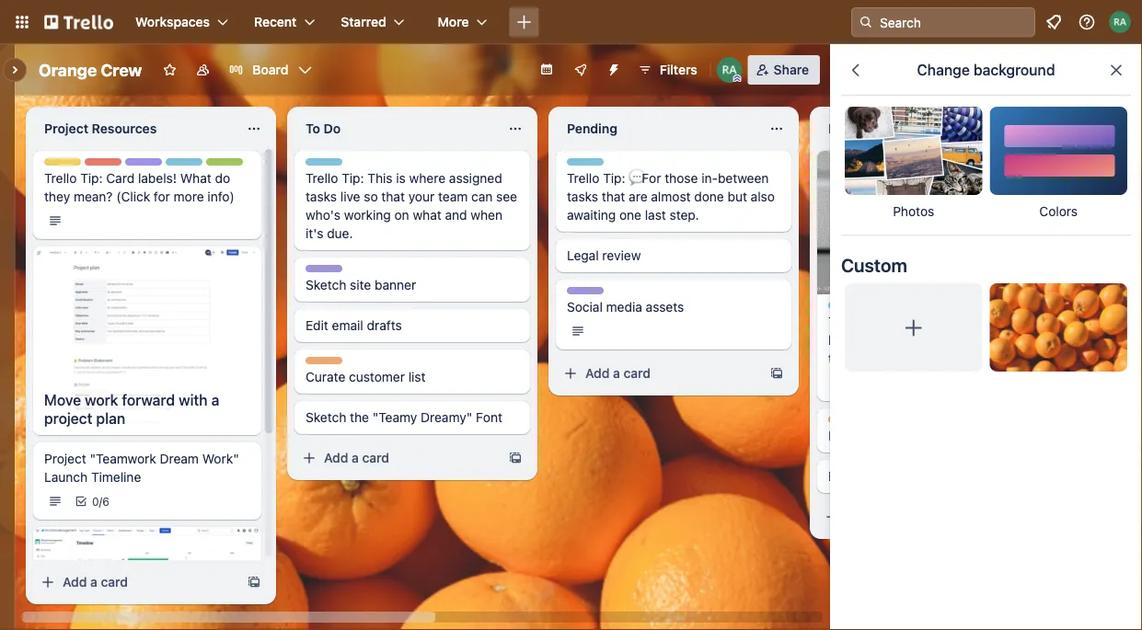 Task type: vqa. For each thing, say whether or not it's contained in the screenshot.
middle Design
yes



Task type: locate. For each thing, give the bounding box(es) containing it.
this
[[368, 171, 393, 186]]

that inside trello tip: splash those redtape- heavy issues that are slowing your team down here.
[[908, 333, 932, 348]]

workspaces button
[[124, 7, 239, 37]]

automation image
[[599, 55, 625, 81]]

1 vertical spatial team
[[346, 266, 374, 279]]

tasks up who's
[[306, 189, 337, 204]]

1 horizontal spatial color: purple, title: "design team" element
[[306, 265, 374, 279]]

2 horizontal spatial add a card
[[586, 366, 651, 381]]

team inside trello tip trello tip: this is where assigned tasks live so that your team can see who's working on what and when it's due.
[[438, 189, 468, 204]]

tip inside trello tip trello tip: this is where assigned tasks live so that your team can see who's working on what and when it's due.
[[338, 159, 355, 172]]

between
[[718, 171, 769, 186]]

tip for trello tip: this is where assigned tasks live so that your team can see who's working on what and when it's due.
[[338, 159, 355, 172]]

trello inside trello tip: splash those redtape- heavy issues that are slowing your team down here.
[[829, 314, 861, 330]]

that inside the trello tip trello tip: 💬for those in-between tasks that are almost done but also awaiting one last step.
[[602, 189, 626, 204]]

2 horizontal spatial team
[[607, 288, 636, 301]]

trello for trello tip: card labels! what do they mean? (click for more info)
[[44, 171, 77, 186]]

a down '0'
[[90, 575, 97, 590]]

down
[[862, 351, 894, 366]]

add
[[586, 366, 610, 381], [324, 451, 348, 466], [63, 575, 87, 590]]

redtape-
[[971, 314, 1023, 330]]

color: purple, title: "design team" element down legal review
[[567, 287, 636, 301]]

1 vertical spatial ruby anderson (rubyanderson7) image
[[717, 57, 743, 83]]

0 vertical spatial add a card button
[[556, 359, 762, 389]]

add for legal review
[[586, 366, 610, 381]]

1 vertical spatial team
[[829, 351, 858, 366]]

"teamy
[[373, 410, 417, 425]]

tip inside the trello tip trello tip: 💬for those in-between tasks that are almost done but also awaiting one last step.
[[600, 159, 617, 172]]

calendar power-up image
[[539, 62, 554, 76]]

color: lime, title: "halp" element
[[206, 158, 243, 172]]

tip
[[198, 159, 215, 172], [338, 159, 355, 172], [600, 159, 617, 172]]

1 horizontal spatial team
[[346, 266, 374, 279]]

2 tasks from the left
[[567, 189, 599, 204]]

1 vertical spatial sketch
[[306, 410, 347, 425]]

color: purple, title: "design team" element for social media assets
[[567, 287, 636, 301]]

1 horizontal spatial add
[[324, 451, 348, 466]]

team up and
[[438, 189, 468, 204]]

0 vertical spatial create from template… image
[[770, 366, 784, 381]]

add a card button down 6
[[33, 568, 239, 598]]

your inside trello tip: splash those redtape- heavy issues that are slowing your team down here.
[[1006, 333, 1032, 348]]

add a card for legal review
[[586, 366, 651, 381]]

design inside design team social media assets
[[567, 288, 604, 301]]

design for sketch
[[306, 266, 343, 279]]

card for move work forward with a project plan
[[101, 575, 128, 590]]

ruby anderson (rubyanderson7) image right "open information menu" image
[[1109, 11, 1132, 33]]

photos
[[893, 204, 935, 219]]

edit
[[306, 318, 329, 333]]

design team sketch site banner
[[306, 266, 416, 293]]

0 horizontal spatial team
[[438, 189, 468, 204]]

move work forward with a project plan link
[[33, 384, 261, 435]]

where
[[409, 171, 446, 186]]

add for move work forward with a project plan
[[63, 575, 87, 590]]

those
[[665, 171, 698, 186], [934, 314, 967, 330]]

1 horizontal spatial those
[[934, 314, 967, 330]]

heavy
[[829, 333, 864, 348]]

1 tip from the left
[[198, 159, 215, 172]]

also
[[751, 189, 775, 204]]

create from template… image for trello tip: this is where assigned tasks live so that your team can see who's working on what and when it's due.
[[508, 451, 523, 466]]

project resources
[[44, 121, 157, 136]]

2 horizontal spatial add
[[586, 366, 610, 381]]

assets
[[646, 300, 684, 315]]

/
[[99, 495, 102, 508]]

sketch left 'site'
[[306, 278, 347, 293]]

1 tasks from the left
[[306, 189, 337, 204]]

2 vertical spatial add a card
[[63, 575, 128, 590]]

a
[[613, 366, 620, 381], [211, 392, 219, 409], [352, 451, 359, 466], [90, 575, 97, 590]]

color: purple, title: "design team" element
[[125, 158, 194, 172], [306, 265, 374, 279], [567, 287, 636, 301]]

0 horizontal spatial add a card button
[[33, 568, 239, 598]]

team inside design team social media assets
[[607, 288, 636, 301]]

color: purple, title: "design team" element down due.
[[306, 265, 374, 279]]

work"
[[202, 452, 239, 467]]

are
[[629, 189, 648, 204], [935, 333, 954, 348]]

1 horizontal spatial color: sky, title: "trello tip" element
[[306, 158, 355, 172]]

card down 6
[[101, 575, 128, 590]]

social
[[567, 300, 603, 315]]

dream
[[160, 452, 199, 467]]

card down media at the top right of the page
[[624, 366, 651, 381]]

0 vertical spatial design
[[125, 159, 162, 172]]

create from template… image
[[247, 575, 261, 590]]

team
[[165, 159, 194, 172], [346, 266, 374, 279], [607, 288, 636, 301]]

2 tip from the left
[[338, 159, 355, 172]]

add a card down '0'
[[63, 575, 128, 590]]

trello down color: yellow, title: "copy request" element at the top left of the page
[[44, 171, 77, 186]]

project up the launch
[[44, 452, 86, 467]]

site
[[350, 278, 371, 293]]

tip for trello tip: 💬for those in-between tasks that are almost done but also awaiting one last step.
[[600, 159, 617, 172]]

2 color: sky, title: "trello tip" element from the left
[[306, 158, 355, 172]]

2 vertical spatial color: purple, title: "design team" element
[[567, 287, 636, 301]]

ruby anderson (rubyanderson7) image
[[1109, 11, 1132, 33], [717, 57, 743, 83]]

this member is an admin of this board. image
[[734, 75, 742, 83]]

share
[[774, 62, 809, 77]]

1 horizontal spatial add a card
[[324, 451, 390, 466]]

team down "heavy"
[[829, 351, 858, 366]]

trello up more
[[166, 159, 195, 172]]

font
[[476, 410, 503, 425]]

0 horizontal spatial card
[[101, 575, 128, 590]]

project
[[44, 410, 92, 428]]

the
[[350, 410, 369, 425]]

0 vertical spatial color: purple, title: "design team" element
[[125, 158, 194, 172]]

color: orange, title: "one more step" element
[[306, 357, 343, 365]]

team left banner
[[346, 266, 374, 279]]

splash
[[891, 314, 931, 330]]

add a card button for legal review
[[556, 359, 762, 389]]

add a card down media at the top right of the page
[[586, 366, 651, 381]]

tip:
[[80, 171, 103, 186], [342, 171, 364, 186], [603, 171, 626, 186], [865, 314, 887, 330]]

1 horizontal spatial your
[[1006, 333, 1032, 348]]

2 vertical spatial design
[[567, 288, 604, 301]]

2 vertical spatial card
[[101, 575, 128, 590]]

1 horizontal spatial that
[[602, 189, 626, 204]]

add a card for move work forward with a project plan
[[63, 575, 128, 590]]

a down the
[[352, 451, 359, 466]]

color: sky, title: "trello tip" element for trello tip: this is where assigned tasks live so that your team can see who's working on what and when it's due.
[[306, 158, 355, 172]]

1 horizontal spatial tip
[[338, 159, 355, 172]]

curate customer list link
[[306, 368, 519, 387]]

a down media at the top right of the page
[[613, 366, 620, 381]]

1 sketch from the top
[[306, 278, 347, 293]]

tip: up issues in the bottom right of the page
[[865, 314, 887, 330]]

create from template… image
[[770, 366, 784, 381], [508, 451, 523, 466]]

for
[[154, 189, 170, 204]]

move work forward with a project plan
[[44, 392, 219, 428]]

tip: left 💬for
[[603, 171, 626, 186]]

2 horizontal spatial design
[[567, 288, 604, 301]]

that down 'is'
[[382, 189, 405, 204]]

starred
[[341, 14, 386, 29]]

1 vertical spatial your
[[1006, 333, 1032, 348]]

legal review link
[[567, 247, 781, 265]]

sketch left the
[[306, 410, 347, 425]]

1 horizontal spatial design
[[306, 266, 343, 279]]

crew
[[101, 60, 142, 80]]

2 horizontal spatial tip
[[600, 159, 617, 172]]

Project Resources text field
[[33, 114, 236, 144]]

2 vertical spatial team
[[607, 288, 636, 301]]

your
[[409, 189, 435, 204], [1006, 333, 1032, 348]]

a for trello tip: this is where assigned tasks live so that your team can see who's working on what and when it's due.
[[352, 451, 359, 466]]

design team social media assets
[[567, 288, 684, 315]]

0 horizontal spatial add
[[63, 575, 87, 590]]

tasks for live
[[306, 189, 337, 204]]

Board name text field
[[29, 55, 151, 85]]

design inside design team sketch site banner
[[306, 266, 343, 279]]

create from template… image for trello tip: 💬for those in-between tasks that are almost done but also awaiting one last step.
[[770, 366, 784, 381]]

launch
[[44, 470, 88, 485]]

team up more
[[165, 159, 194, 172]]

on
[[395, 208, 409, 223]]

add a card
[[586, 366, 651, 381], [324, 451, 390, 466], [63, 575, 128, 590]]

that up "here."
[[908, 333, 932, 348]]

freelancer
[[829, 429, 891, 444]]

1 horizontal spatial card
[[362, 451, 390, 466]]

color: purple, title: "design team" element for sketch site banner
[[306, 265, 374, 279]]

trello tip: splash those redtape- heavy issues that are slowing your team down here.
[[829, 314, 1032, 366]]

1 vertical spatial project
[[44, 452, 86, 467]]

who's
[[306, 208, 341, 223]]

0 horizontal spatial tip
[[198, 159, 215, 172]]

0 vertical spatial card
[[624, 366, 651, 381]]

0 horizontal spatial color: sky, title: "trello tip" element
[[166, 158, 215, 172]]

trello down the pending
[[567, 159, 597, 172]]

2 vertical spatial add
[[63, 575, 87, 590]]

are down 💬for
[[629, 189, 648, 204]]

add a card button down "teamy
[[295, 444, 501, 473]]

those up slowing
[[934, 314, 967, 330]]

2 horizontal spatial color: purple, title: "design team" element
[[567, 287, 636, 301]]

tasks inside trello tip trello tip: this is where assigned tasks live so that your team can see who's working on what and when it's due.
[[306, 189, 337, 204]]

when
[[471, 208, 503, 223]]

1 horizontal spatial team
[[829, 351, 858, 366]]

a right with
[[211, 392, 219, 409]]

tip: up mean?
[[80, 171, 103, 186]]

timeline
[[91, 470, 141, 485]]

project inside text box
[[44, 121, 88, 136]]

0 horizontal spatial create from template… image
[[508, 451, 523, 466]]

color: sky, title: "trello tip" element up more
[[166, 158, 215, 172]]

2 horizontal spatial card
[[624, 366, 651, 381]]

0 vertical spatial sketch
[[306, 278, 347, 293]]

2 vertical spatial add a card button
[[33, 568, 239, 598]]

trello down the to do
[[306, 159, 335, 172]]

color: sky, title: "trello tip" element
[[166, 158, 215, 172], [306, 158, 355, 172], [567, 158, 617, 172]]

0 horizontal spatial tasks
[[306, 189, 337, 204]]

resources
[[92, 121, 157, 136]]

that
[[382, 189, 405, 204], [602, 189, 626, 204], [908, 333, 932, 348]]

1 horizontal spatial ruby anderson (rubyanderson7) image
[[1109, 11, 1132, 33]]

1 horizontal spatial add a card button
[[295, 444, 501, 473]]

are inside the trello tip trello tip: 💬for those in-between tasks that are almost done but also awaiting one last step.
[[629, 189, 648, 204]]

0 notifications image
[[1043, 11, 1065, 33]]

with
[[179, 392, 208, 409]]

background
[[974, 61, 1056, 79]]

that up one
[[602, 189, 626, 204]]

curate customer list
[[306, 370, 426, 385]]

0 horizontal spatial those
[[665, 171, 698, 186]]

team inside design team sketch site banner
[[346, 266, 374, 279]]

that inside trello tip trello tip: this is where assigned tasks live so that your team can see who's working on what and when it's due.
[[382, 189, 405, 204]]

trello for trello tip trello tip: 💬for those in-between tasks that are almost done but also awaiting one last step.
[[567, 159, 597, 172]]

project "teamwork dream work" launch timeline
[[44, 452, 239, 485]]

tasks
[[306, 189, 337, 204], [567, 189, 599, 204]]

2 horizontal spatial add a card button
[[556, 359, 762, 389]]

tasks inside the trello tip trello tip: 💬for those in-between tasks that are almost done but also awaiting one last step.
[[567, 189, 599, 204]]

1 vertical spatial those
[[934, 314, 967, 330]]

1 color: sky, title: "trello tip" element from the left
[[166, 158, 215, 172]]

0 / 6
[[92, 495, 109, 508]]

trello inside trello tip: card labels! what do they mean? (click for more info)
[[44, 171, 77, 186]]

design
[[125, 159, 162, 172], [306, 266, 343, 279], [567, 288, 604, 301]]

1 project from the top
[[44, 121, 88, 136]]

to
[[306, 121, 320, 136]]

project inside project "teamwork dream work" launch timeline
[[44, 452, 86, 467]]

0 vertical spatial add
[[586, 366, 610, 381]]

ruby anderson (rubyanderson7) image right filters
[[717, 57, 743, 83]]

team right "social"
[[607, 288, 636, 301]]

💬for
[[629, 171, 662, 186]]

trello up "heavy"
[[829, 314, 861, 330]]

tip: up live
[[342, 171, 364, 186]]

0 vertical spatial team
[[165, 159, 194, 172]]

2 horizontal spatial that
[[908, 333, 932, 348]]

card down the
[[362, 451, 390, 466]]

add a card down the
[[324, 451, 390, 466]]

color: purple, title: "design team" element up for in the top of the page
[[125, 158, 194, 172]]

tasks up awaiting
[[567, 189, 599, 204]]

3 color: sky, title: "trello tip" element from the left
[[567, 158, 617, 172]]

1 horizontal spatial tasks
[[567, 189, 599, 204]]

sketch
[[306, 278, 347, 293], [306, 410, 347, 425]]

color: sky, title: "trello tip" element down do
[[306, 158, 355, 172]]

your down redtape-
[[1006, 333, 1032, 348]]

tip: inside trello tip: card labels! what do they mean? (click for more info)
[[80, 171, 103, 186]]

are left slowing
[[935, 333, 954, 348]]

add a card button down assets at the right top
[[556, 359, 762, 389]]

1 vertical spatial are
[[935, 333, 954, 348]]

1 horizontal spatial are
[[935, 333, 954, 348]]

workspace visible image
[[195, 63, 210, 77]]

0 horizontal spatial your
[[409, 189, 435, 204]]

0 horizontal spatial are
[[629, 189, 648, 204]]

board button
[[221, 55, 320, 85]]

add a card button
[[556, 359, 762, 389], [295, 444, 501, 473], [33, 568, 239, 598]]

1 horizontal spatial create from template… image
[[770, 366, 784, 381]]

2 horizontal spatial color: sky, title: "trello tip" element
[[567, 158, 617, 172]]

0 vertical spatial are
[[629, 189, 648, 204]]

"teamwork
[[90, 452, 156, 467]]

Search field
[[874, 8, 1035, 36]]

sketch inside design team sketch site banner
[[306, 278, 347, 293]]

trello tip: card labels! what do they mean? (click for more info) link
[[44, 169, 250, 206]]

due.
[[327, 226, 353, 241]]

0 horizontal spatial design
[[125, 159, 162, 172]]

trello tip: card labels! what do they mean? (click for more info)
[[44, 171, 234, 204]]

project up color: yellow, title: "copy request" element at the top left of the page
[[44, 121, 88, 136]]

1 vertical spatial create from template… image
[[508, 451, 523, 466]]

trello tip: splash those redtape- heavy issues that are slowing your team down here. link
[[829, 313, 1042, 368]]

0 vertical spatial add a card
[[586, 366, 651, 381]]

workspaces
[[135, 14, 210, 29]]

those up almost
[[665, 171, 698, 186]]

tip: inside trello tip trello tip: this is where assigned tasks live so that your team can see who's working on what and when it's due.
[[342, 171, 364, 186]]

project for project resources
[[44, 121, 88, 136]]

your up "what"
[[409, 189, 435, 204]]

1 vertical spatial color: purple, title: "design team" element
[[306, 265, 374, 279]]

3 tip from the left
[[600, 159, 617, 172]]

2 project from the top
[[44, 452, 86, 467]]

color: sky, title: "trello tip" element down the pending
[[567, 158, 617, 172]]

0 vertical spatial team
[[438, 189, 468, 204]]

0 vertical spatial project
[[44, 121, 88, 136]]

0 vertical spatial your
[[409, 189, 435, 204]]

budget approval link
[[829, 468, 1042, 486]]

1 vertical spatial design
[[306, 266, 343, 279]]

0 horizontal spatial that
[[382, 189, 405, 204]]

0 horizontal spatial add a card
[[63, 575, 128, 590]]

live
[[341, 189, 361, 204]]

2 sketch from the top
[[306, 410, 347, 425]]

color: red, title: "priority" element
[[85, 158, 124, 172]]

filters
[[660, 62, 698, 77]]

trello tip trello tip: this is where assigned tasks live so that your team can see who's working on what and when it's due.
[[306, 159, 517, 241]]

0 vertical spatial those
[[665, 171, 698, 186]]



Task type: describe. For each thing, give the bounding box(es) containing it.
your inside trello tip trello tip: this is where assigned tasks live so that your team can see who's working on what and when it's due.
[[409, 189, 435, 204]]

Blocked text field
[[818, 114, 1020, 144]]

recent button
[[243, 7, 326, 37]]

trello tip: 💬for those in-between tasks that are almost done but also awaiting one last step. link
[[567, 169, 781, 225]]

trello up who's
[[306, 171, 338, 186]]

media
[[606, 300, 643, 315]]

custom
[[842, 254, 908, 276]]

budget approval
[[829, 469, 926, 484]]

0 horizontal spatial ruby anderson (rubyanderson7) image
[[717, 57, 743, 83]]

primary element
[[0, 0, 1143, 44]]

tasks for that
[[567, 189, 599, 204]]

drafts
[[367, 318, 402, 333]]

team for social
[[607, 288, 636, 301]]

what
[[180, 171, 212, 186]]

in-
[[702, 171, 718, 186]]

those inside trello tip: splash those redtape- heavy issues that are slowing your team down here.
[[934, 314, 967, 330]]

done
[[694, 189, 724, 204]]

recent
[[254, 14, 297, 29]]

trello up awaiting
[[567, 171, 600, 186]]

are inside trello tip: splash those redtape- heavy issues that are slowing your team down here.
[[935, 333, 954, 348]]

banner
[[375, 278, 416, 293]]

so
[[364, 189, 378, 204]]

working
[[344, 208, 391, 223]]

info)
[[208, 189, 234, 204]]

1 vertical spatial card
[[362, 451, 390, 466]]

project "teamwork dream work" launch timeline link
[[44, 450, 250, 487]]

one
[[620, 208, 642, 223]]

To Do text field
[[295, 114, 497, 144]]

more
[[438, 14, 469, 29]]

step.
[[670, 208, 699, 223]]

list
[[409, 370, 426, 385]]

do
[[324, 121, 341, 136]]

sketch site banner link
[[306, 276, 519, 295]]

awaiting
[[567, 208, 616, 223]]

power ups image
[[573, 63, 588, 77]]

filters button
[[632, 55, 703, 85]]

a inside move work forward with a project plan
[[211, 392, 219, 409]]

color: yellow, title: "copy request" element
[[44, 158, 81, 166]]

board
[[253, 62, 289, 77]]

almost
[[651, 189, 691, 204]]

legal review
[[567, 248, 641, 263]]

customer
[[349, 370, 405, 385]]

team for sketch
[[346, 266, 374, 279]]

0 vertical spatial ruby anderson (rubyanderson7) image
[[1109, 11, 1132, 33]]

they
[[44, 189, 70, 204]]

is
[[396, 171, 406, 186]]

labels!
[[138, 171, 177, 186]]

approval
[[875, 469, 926, 484]]

star or unstar board image
[[162, 63, 177, 77]]

budget
[[829, 469, 872, 484]]

more
[[174, 189, 204, 204]]

those inside the trello tip trello tip: 💬for those in-between tasks that are almost done but also awaiting one last step.
[[665, 171, 698, 186]]

freelancer contracts
[[829, 429, 951, 444]]

trello for trello tip: splash those redtape- heavy issues that are slowing your team down here.
[[829, 314, 861, 330]]

a for trello tip: 💬for those in-between tasks that are almost done but also awaiting one last step.
[[613, 366, 620, 381]]

team inside trello tip: splash those redtape- heavy issues that are slowing your team down here.
[[829, 351, 858, 366]]

freelancer contracts link
[[829, 427, 1042, 446]]

sketch the "teamy dreamy" font link
[[306, 409, 519, 427]]

card
[[106, 171, 135, 186]]

orange
[[39, 60, 97, 80]]

priority design team
[[85, 159, 194, 172]]

mean?
[[74, 189, 113, 204]]

legal
[[567, 248, 599, 263]]

back to home image
[[44, 7, 113, 37]]

a for trello tip: card labels! what do they mean? (click for more info)
[[90, 575, 97, 590]]

orange crew
[[39, 60, 142, 80]]

add a card button for move work forward with a project plan
[[33, 568, 239, 598]]

social media assets link
[[567, 298, 781, 317]]

what
[[413, 208, 442, 223]]

color: sky, title: "trello tip" element for trello tip: 💬for those in-between tasks that are almost done but also awaiting one last step.
[[567, 158, 617, 172]]

work
[[85, 392, 118, 409]]

email
[[332, 318, 364, 333]]

but
[[728, 189, 748, 204]]

dreamy"
[[421, 410, 473, 425]]

search image
[[859, 15, 874, 29]]

edit email drafts
[[306, 318, 402, 333]]

trello tip: this is where assigned tasks live so that your team can see who's working on what and when it's due. link
[[306, 169, 519, 243]]

(click
[[116, 189, 150, 204]]

contracts
[[895, 429, 951, 444]]

0
[[92, 495, 99, 508]]

project for project "teamwork dream work" launch timeline
[[44, 452, 86, 467]]

change background
[[917, 61, 1056, 79]]

tip: inside trello tip: splash those redtape- heavy issues that are slowing your team down here.
[[865, 314, 887, 330]]

trello tip halp
[[166, 159, 231, 172]]

priority
[[85, 159, 124, 172]]

design for social
[[567, 288, 604, 301]]

Pending text field
[[556, 114, 759, 144]]

create board or workspace image
[[515, 13, 534, 31]]

issues
[[867, 333, 905, 348]]

tip: inside the trello tip trello tip: 💬for those in-between tasks that are almost done but also awaiting one last step.
[[603, 171, 626, 186]]

plan
[[96, 410, 125, 428]]

1 vertical spatial add a card button
[[295, 444, 501, 473]]

colors
[[1040, 204, 1078, 219]]

0 horizontal spatial color: purple, title: "design team" element
[[125, 158, 194, 172]]

trello tip trello tip: 💬for those in-between tasks that are almost done but also awaiting one last step.
[[567, 159, 775, 223]]

here.
[[898, 351, 928, 366]]

1 vertical spatial add a card
[[324, 451, 390, 466]]

trello for trello tip trello tip: this is where assigned tasks live so that your team can see who's working on what and when it's due.
[[306, 159, 335, 172]]

it's
[[306, 226, 324, 241]]

trello for trello tip halp
[[166, 159, 195, 172]]

open information menu image
[[1078, 13, 1097, 31]]

change
[[917, 61, 970, 79]]

1 vertical spatial add
[[324, 451, 348, 466]]

0 horizontal spatial team
[[165, 159, 194, 172]]

curate
[[306, 370, 346, 385]]

and
[[445, 208, 467, 223]]

card for legal review
[[624, 366, 651, 381]]

pending
[[567, 121, 618, 136]]

move
[[44, 392, 81, 409]]

halp
[[206, 159, 231, 172]]



